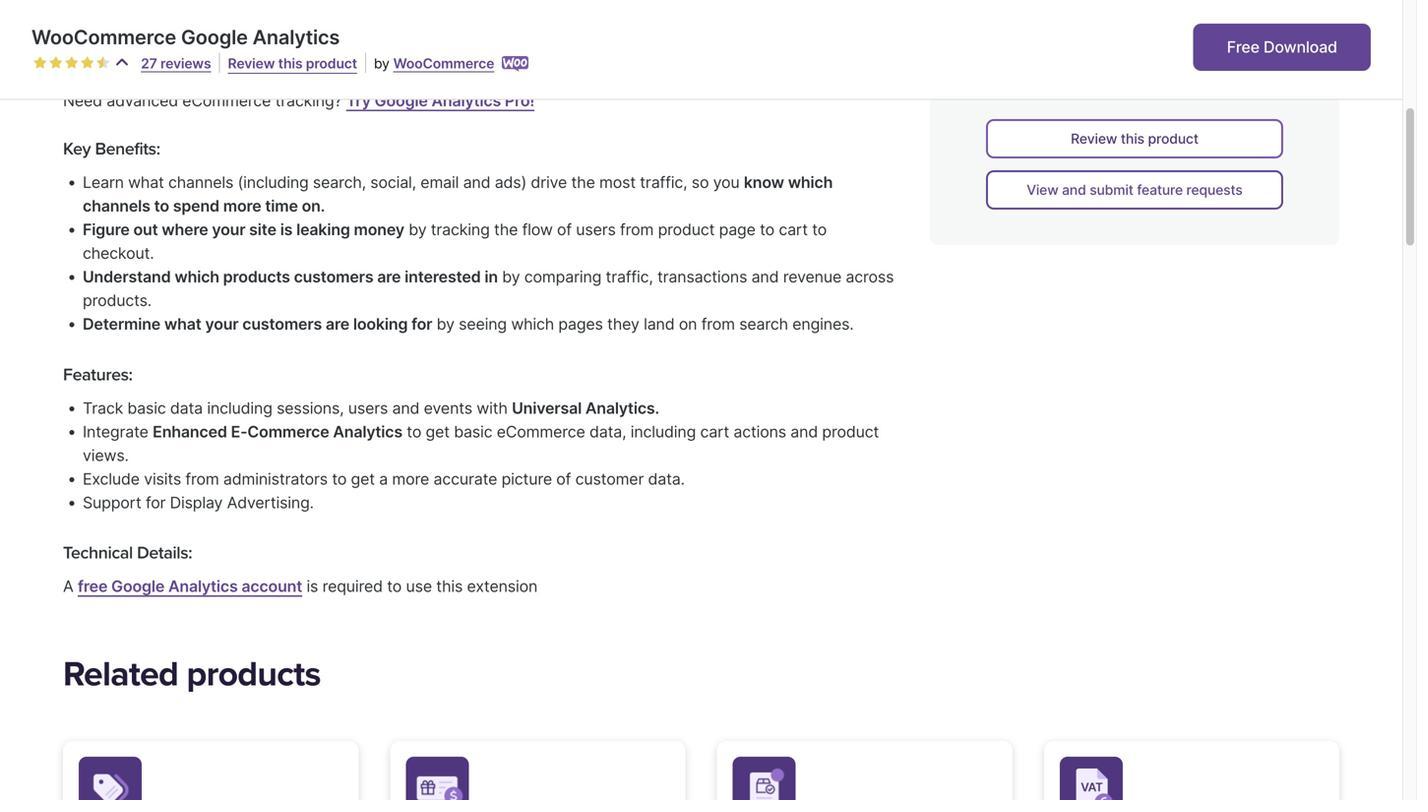 Task type: vqa. For each thing, say whether or not it's contained in the screenshot.
'Key Benefits:'
yes



Task type: locate. For each thing, give the bounding box(es) containing it.
related products
[[63, 654, 321, 696]]

0 vertical spatial ecommerce
[[161, 48, 284, 75]]

1 vertical spatial basic
[[127, 399, 166, 418]]

sessions,
[[277, 399, 344, 418]]

1 vertical spatial get
[[351, 470, 375, 489]]

by
[[1165, 15, 1181, 31], [374, 55, 390, 72], [409, 220, 427, 239], [502, 267, 520, 287], [437, 315, 455, 334]]

customers for for
[[242, 315, 322, 334]]

get inside to get basic ecommerce data, including cart actions and product views.
[[426, 422, 450, 441]]

and left ads)
[[463, 173, 491, 192]]

0 horizontal spatial review this product button
[[228, 54, 357, 73]]

1 vertical spatial the
[[494, 220, 518, 239]]

users inside by tracking the flow of users from product page to cart to checkout.
[[576, 220, 616, 239]]

try
[[346, 91, 371, 110]]

of
[[557, 220, 572, 239], [557, 470, 571, 489]]

the right drive
[[571, 173, 595, 192]]

products down site
[[223, 267, 290, 287]]

woocommerce up try google analytics pro! link
[[393, 55, 494, 72]]

products down account
[[187, 654, 321, 696]]

and right view
[[1062, 182, 1087, 199]]

this right about
[[1241, 50, 1267, 70]]

traffic, inside by comparing traffic, transactions and revenue across products.
[[606, 267, 653, 287]]

1 horizontal spatial which
[[511, 315, 554, 334]]

2 vertical spatial basic
[[454, 422, 493, 441]]

what inside see what customers have to say about this product.
[[986, 50, 1022, 70]]

review
[[228, 55, 275, 72], [1071, 131, 1118, 147]]

review for topmost "review this product" button
[[228, 55, 275, 72]]

from inside exclude visits from administrators to get a more accurate picture of customer data. support for display advertising.
[[185, 470, 219, 489]]

see
[[954, 50, 982, 70]]

users for sessions,
[[348, 399, 388, 418]]

this
[[1241, 50, 1267, 70], [278, 55, 303, 72], [1121, 131, 1145, 147], [436, 577, 463, 596]]

0 vertical spatial customers
[[1026, 50, 1103, 70]]

about
[[1195, 50, 1237, 70]]

views.
[[83, 446, 129, 465]]

this right use
[[436, 577, 463, 596]]

which right know
[[788, 173, 833, 192]]

what right determine
[[164, 315, 201, 334]]

your
[[212, 220, 246, 239], [205, 315, 239, 334]]

1 vertical spatial which
[[175, 267, 219, 287]]

of inside by tracking the flow of users from product page to cart to checkout.
[[557, 220, 572, 239]]

analytics down 'woocommerce' link
[[432, 91, 501, 110]]

review this product button up view and submit feature requests link at the right top
[[986, 119, 1284, 159]]

to inside exclude visits from administrators to get a more accurate picture of customer data. support for display advertising.
[[332, 470, 347, 489]]

free right woo
[[1221, 15, 1249, 31]]

more inside know which channels to spend more time on.
[[223, 197, 261, 216]]

review this product up need advanced ecommerce tracking? try google analytics pro!
[[228, 55, 357, 72]]

by for woocommerce
[[374, 55, 390, 72]]

1 vertical spatial review this product
[[1071, 131, 1199, 147]]

more up figure out where your site is leaking money at top left
[[223, 197, 261, 216]]

by inside by comparing traffic, transactions and revenue across products.
[[502, 267, 520, 287]]

which down where
[[175, 267, 219, 287]]

review this product down "worldwide"
[[1071, 131, 1199, 147]]

free
[[1221, 15, 1249, 31], [1227, 37, 1260, 57]]

0 horizontal spatial are
[[326, 315, 350, 334]]

0 horizontal spatial the
[[494, 220, 518, 239]]

1 horizontal spatial get
[[426, 422, 450, 441]]

worldwide
[[1110, 108, 1180, 125]]

what up product.
[[986, 50, 1022, 70]]

including inside to get basic ecommerce data, including cart actions and product views.
[[631, 422, 696, 441]]

of right picture
[[557, 470, 571, 489]]

what for learn
[[128, 173, 164, 192]]

google
[[181, 25, 248, 49], [375, 91, 428, 110], [111, 577, 165, 596]]

2 vertical spatial what
[[164, 315, 201, 334]]

analytics
[[289, 48, 376, 75]]

1 horizontal spatial including
[[631, 422, 696, 441]]

free down free link
[[1227, 37, 1260, 57]]

a
[[379, 470, 388, 489]]

basic up integrate
[[127, 399, 166, 418]]

from up display
[[185, 470, 219, 489]]

analytics.
[[586, 399, 660, 418]]

0 vertical spatial review this product
[[228, 55, 357, 72]]

is right site
[[280, 220, 293, 239]]

from
[[620, 220, 654, 239], [702, 315, 735, 334], [185, 470, 219, 489]]

which left pages
[[511, 315, 554, 334]]

1 vertical spatial more
[[392, 470, 429, 489]]

reporting
[[1165, 34, 1229, 51], [1237, 34, 1301, 51]]

1 horizontal spatial review this product
[[1071, 131, 1199, 147]]

(including
[[238, 173, 309, 192]]

, up free download
[[1249, 15, 1253, 31]]

key benefits:
[[63, 138, 160, 160]]

what for see
[[986, 50, 1022, 70]]

1 vertical spatial is
[[307, 577, 318, 596]]

products
[[223, 267, 290, 287], [187, 654, 321, 696]]

are up looking
[[377, 267, 401, 287]]

review for the rightmost "review this product" button
[[1071, 131, 1118, 147]]

google down technical details:
[[111, 577, 165, 596]]

2 vertical spatial customers
[[242, 315, 322, 334]]

and
[[1092, 53, 1116, 70], [463, 173, 491, 192], [1062, 182, 1087, 199], [752, 267, 779, 287], [392, 399, 420, 418], [791, 422, 818, 441]]

review up need advanced ecommerce tracking? try google analytics pro!
[[228, 55, 275, 72]]

basic for track
[[127, 399, 166, 418]]

0 vertical spatial are
[[377, 267, 401, 287]]

free inside 'developed by woo , free , reporting ,'
[[1221, 15, 1249, 31]]

1 horizontal spatial review
[[1071, 131, 1118, 147]]

1 horizontal spatial is
[[307, 577, 318, 596]]

analytics up need advanced ecommerce tracking? try google analytics pro!
[[253, 25, 340, 49]]

on.
[[302, 197, 325, 216]]

your left site
[[212, 220, 246, 239]]

from down most
[[620, 220, 654, 239]]

are for interested
[[377, 267, 401, 287]]

1 vertical spatial ecommerce
[[182, 91, 271, 110]]

2 horizontal spatial from
[[702, 315, 735, 334]]

exclude
[[83, 470, 140, 489]]

to right page
[[760, 220, 775, 239]]

the left the flow
[[494, 220, 518, 239]]

0 vertical spatial cart
[[779, 220, 808, 239]]

1 vertical spatial review this product button
[[986, 119, 1284, 159]]

review this product button up need advanced ecommerce tracking? try google analytics pro!
[[228, 54, 357, 73]]

analytics up extensions
[[1120, 53, 1180, 70]]

0 horizontal spatial which
[[175, 267, 219, 287]]

0 horizontal spatial from
[[185, 470, 219, 489]]

developed by woo link
[[1092, 15, 1213, 31]]

2 horizontal spatial woocommerce
[[1188, 53, 1288, 70]]

free download
[[1227, 37, 1338, 57]]

1 horizontal spatial are
[[377, 267, 401, 287]]

product right actions at the right bottom of page
[[822, 422, 879, 441]]

customers for in
[[294, 267, 374, 287]]

review this product
[[228, 55, 357, 72], [1071, 131, 1199, 147]]

more right a
[[392, 470, 429, 489]]

27
[[141, 55, 157, 72]]

0 vertical spatial users
[[576, 220, 616, 239]]

1 vertical spatial are
[[326, 315, 350, 334]]

0 horizontal spatial reporting
[[1165, 34, 1229, 51]]

cart up revenue
[[779, 220, 808, 239]]

google right try on the top left
[[375, 91, 428, 110]]

free link
[[1221, 15, 1249, 31]]

0 vertical spatial free
[[1221, 15, 1249, 31]]

customers
[[1026, 50, 1103, 70], [294, 267, 374, 287], [242, 315, 322, 334]]

money
[[354, 220, 405, 239]]

more inside exclude visits from administrators to get a more accurate picture of customer data. support for display advertising.
[[392, 470, 429, 489]]

users
[[576, 220, 616, 239], [348, 399, 388, 418]]

0 vertical spatial the
[[571, 173, 595, 192]]

users for of
[[576, 220, 616, 239]]

what
[[986, 50, 1022, 70], [128, 173, 164, 192], [164, 315, 201, 334]]

which inside know which channels to spend more time on.
[[788, 173, 833, 192]]

learn what channels (including search, social, email and ads) drive the most traffic, so you
[[83, 173, 744, 192]]

2 vertical spatial for
[[146, 493, 166, 512]]

commerce
[[248, 422, 329, 441]]

0 vertical spatial more
[[223, 197, 261, 216]]

0 horizontal spatial review this product
[[228, 55, 357, 72]]

1 vertical spatial what
[[128, 173, 164, 192]]

1 horizontal spatial cart
[[779, 220, 808, 239]]

extensions
[[1092, 72, 1163, 89]]

benefits:
[[95, 138, 160, 160]]

reporting down woo
[[1165, 34, 1229, 51]]

google up reviews
[[181, 25, 248, 49]]

woocommerce up rate product 5 stars image
[[32, 25, 176, 49]]

0 vertical spatial including
[[207, 399, 272, 418]]

basic inside to get basic ecommerce data, including cart actions and product views.
[[454, 422, 493, 441]]

this up need advanced ecommerce tracking? try google analytics pro!
[[278, 55, 303, 72]]

woocommerce link
[[393, 55, 494, 72]]

which for understand
[[175, 267, 219, 287]]

by right money
[[409, 220, 427, 239]]

and inside by comparing traffic, transactions and revenue across products.
[[752, 267, 779, 287]]

1 horizontal spatial reporting
[[1237, 34, 1301, 51]]

0 vertical spatial review
[[228, 55, 275, 72]]

flow
[[522, 220, 553, 239]]

woocommerce
[[32, 25, 176, 49], [1188, 53, 1288, 70], [393, 55, 494, 72]]

analytics down the track basic data including sessions, users and events with universal analytics. at left
[[333, 422, 403, 441]]

1 reporting from the left
[[1165, 34, 1229, 51]]

review this product inside button
[[1071, 131, 1199, 147]]

customers down leaking on the left of page
[[294, 267, 374, 287]]

cart left actions at the right bottom of page
[[700, 422, 730, 441]]

0 horizontal spatial woocommerce
[[32, 25, 176, 49]]

users down most
[[576, 220, 616, 239]]

product down so
[[658, 220, 715, 239]]

traffic, up they
[[606, 267, 653, 287]]

2 horizontal spatial for
[[412, 315, 433, 334]]

figure out where your site is leaking money
[[83, 220, 405, 239]]

users right sessions,
[[348, 399, 388, 418]]

what for determine
[[164, 315, 201, 334]]

0 horizontal spatial more
[[223, 197, 261, 216]]

0 vertical spatial of
[[557, 220, 572, 239]]

is
[[280, 220, 293, 239], [307, 577, 318, 596]]

woocommerce extensions
[[1092, 53, 1288, 89]]

email
[[421, 173, 459, 192]]

1 vertical spatial traffic,
[[606, 267, 653, 287]]

from right on
[[702, 315, 735, 334]]

channels to
[[83, 197, 169, 216]]

including down 'analytics.'
[[631, 422, 696, 441]]

reporting inside 'developed by woo , free , reporting ,'
[[1165, 34, 1229, 51]]

to inside see what customers have to say about this product.
[[1146, 50, 1161, 70]]

see what customers have to say about this product.
[[954, 50, 1267, 93]]

2 vertical spatial google
[[111, 577, 165, 596]]

woocommerce inside woocommerce extensions
[[1188, 53, 1288, 70]]

for down visits
[[146, 493, 166, 512]]

and right actions at the right bottom of page
[[791, 422, 818, 441]]

0 vertical spatial get
[[426, 422, 450, 441]]

view
[[1027, 182, 1059, 199]]

0 vertical spatial is
[[280, 220, 293, 239]]

2 horizontal spatial google
[[375, 91, 428, 110]]

search
[[740, 315, 789, 334]]

what up channels to
[[128, 173, 164, 192]]

search,
[[313, 173, 366, 192]]

0 horizontal spatial is
[[280, 220, 293, 239]]

0 vertical spatial which
[[788, 173, 833, 192]]

developed
[[1092, 15, 1161, 31]]

0 horizontal spatial get
[[351, 470, 375, 489]]

and left revenue
[[752, 267, 779, 287]]

1 vertical spatial including
[[631, 422, 696, 441]]

2 vertical spatial from
[[185, 470, 219, 489]]

for
[[382, 48, 409, 75], [412, 315, 433, 334], [146, 493, 166, 512]]

1 vertical spatial for
[[412, 315, 433, 334]]

time
[[265, 197, 298, 216]]

and up extensions
[[1092, 53, 1116, 70]]

1 horizontal spatial ,
[[1229, 34, 1233, 51]]

, left free link
[[1213, 15, 1217, 31]]

get basic ecommerce analytics for free.
[[63, 48, 459, 75]]

review up submit
[[1071, 131, 1118, 147]]

required
[[322, 577, 383, 596]]

0 horizontal spatial cart
[[700, 422, 730, 441]]

this inside see what customers have to say about this product.
[[1241, 50, 1267, 70]]

tracking?
[[275, 91, 342, 110]]

so
[[692, 173, 709, 192]]

get inside exclude visits from administrators to get a more accurate picture of customer data. support for display advertising.
[[351, 470, 375, 489]]

1 horizontal spatial users
[[576, 220, 616, 239]]

2 horizontal spatial which
[[788, 173, 833, 192]]

0 vertical spatial google
[[181, 25, 248, 49]]

know which channels to spend more time on.
[[83, 173, 833, 216]]

1 vertical spatial of
[[557, 470, 571, 489]]

product.
[[954, 74, 1015, 93]]

of right the flow
[[557, 220, 572, 239]]

1 vertical spatial free
[[1227, 37, 1260, 57]]

more
[[223, 197, 261, 216], [392, 470, 429, 489]]

get left a
[[351, 470, 375, 489]]

leaking
[[296, 220, 350, 239]]

customers left have
[[1026, 50, 1103, 70]]

1 vertical spatial google
[[375, 91, 428, 110]]

1 horizontal spatial for
[[382, 48, 409, 75]]

1 vertical spatial your
[[205, 315, 239, 334]]

determine
[[83, 315, 161, 334]]

1 horizontal spatial more
[[392, 470, 429, 489]]

by left "free."
[[374, 55, 390, 72]]

ecommerce
[[161, 48, 284, 75], [182, 91, 271, 110], [497, 422, 585, 441]]

reporting down free link
[[1237, 34, 1301, 51]]

traffic, left so
[[640, 173, 688, 192]]

free.
[[414, 48, 459, 75]]

by right in
[[502, 267, 520, 287]]

0 horizontal spatial for
[[146, 493, 166, 512]]

0 horizontal spatial including
[[207, 399, 272, 418]]

0 horizontal spatial review
[[228, 55, 275, 72]]

the
[[571, 173, 595, 192], [494, 220, 518, 239]]

your down 'understand which products customers are interested in'
[[205, 315, 239, 334]]

woocommerce down free link
[[1188, 53, 1288, 70]]

product down "worldwide"
[[1148, 131, 1199, 147]]

including up e-
[[207, 399, 272, 418]]

rate product 4 stars image
[[81, 56, 95, 70]]

get down events
[[426, 422, 450, 441]]

to left say
[[1146, 50, 1161, 70]]

to left a
[[332, 470, 347, 489]]

ecommerce inside to get basic ecommerce data, including cart actions and product views.
[[497, 422, 585, 441]]

for inside exclude visits from administrators to get a more accurate picture of customer data. support for display advertising.
[[146, 493, 166, 512]]

, down free link
[[1229, 34, 1233, 51]]

1 vertical spatial cart
[[700, 422, 730, 441]]

by left woo
[[1165, 15, 1181, 31]]

need
[[63, 91, 102, 110]]

1 horizontal spatial from
[[620, 220, 654, 239]]

1 vertical spatial customers
[[294, 267, 374, 287]]

and inside reporting and analytics
[[1092, 53, 1116, 70]]

basic down the with
[[454, 422, 493, 441]]

land
[[644, 315, 675, 334]]

are left looking
[[326, 315, 350, 334]]

by inside by tracking the flow of users from product page to cart to checkout.
[[409, 220, 427, 239]]

account
[[242, 577, 302, 596]]

customers down 'understand which products customers are interested in'
[[242, 315, 322, 334]]

understand which products customers are interested in
[[83, 267, 498, 287]]

0 vertical spatial basic
[[104, 48, 156, 75]]

0 vertical spatial what
[[986, 50, 1022, 70]]

1 vertical spatial users
[[348, 399, 388, 418]]

spend
[[173, 197, 220, 216]]

is left required
[[307, 577, 318, 596]]

to down the track basic data including sessions, users and events with universal analytics. at left
[[407, 422, 422, 441]]

analytics inside reporting and analytics
[[1120, 53, 1180, 70]]

2 vertical spatial ecommerce
[[497, 422, 585, 441]]

which for know
[[788, 173, 833, 192]]

basic up advanced
[[104, 48, 156, 75]]

for left "free."
[[382, 48, 409, 75]]

0 horizontal spatial users
[[348, 399, 388, 418]]

0 vertical spatial from
[[620, 220, 654, 239]]

woocommerce for woocommerce google analytics
[[32, 25, 176, 49]]

for right looking
[[412, 315, 433, 334]]

0 vertical spatial your
[[212, 220, 246, 239]]

1 vertical spatial review
[[1071, 131, 1118, 147]]

are for looking
[[326, 315, 350, 334]]

customers inside see what customers have to say about this product.
[[1026, 50, 1103, 70]]

universal
[[512, 399, 582, 418]]

drive
[[531, 173, 567, 192]]

2 reporting from the left
[[1237, 34, 1301, 51]]

0 horizontal spatial google
[[111, 577, 165, 596]]

of inside exclude visits from administrators to get a more accurate picture of customer data. support for display advertising.
[[557, 470, 571, 489]]

0 vertical spatial for
[[382, 48, 409, 75]]



Task type: describe. For each thing, give the bounding box(es) containing it.
on
[[679, 315, 697, 334]]

ecommerce for analytics
[[161, 48, 284, 75]]

checkout.
[[83, 244, 154, 263]]

a free google analytics account is required to use this extension
[[63, 577, 538, 596]]

related
[[63, 654, 178, 696]]

use
[[406, 577, 432, 596]]

figure
[[83, 220, 130, 239]]

advanced
[[107, 91, 178, 110]]

need advanced ecommerce tracking? try google analytics pro!
[[63, 91, 535, 110]]

social,
[[370, 173, 416, 192]]

reporting and analytics link
[[1092, 34, 1301, 70]]

reviews
[[160, 55, 211, 72]]

technical details:
[[63, 543, 192, 564]]

data,
[[590, 422, 627, 441]]

integrate enhanced e-commerce analytics
[[83, 422, 403, 441]]

seeing
[[459, 315, 507, 334]]

woo
[[1184, 15, 1213, 31]]

by for comparing
[[502, 267, 520, 287]]

rate product 1 star image
[[33, 56, 47, 70]]

they
[[607, 315, 640, 334]]

tracking
[[431, 220, 490, 239]]

download
[[1264, 37, 1338, 57]]

details:
[[137, 543, 192, 564]]

and left events
[[392, 399, 420, 418]]

transactions
[[658, 267, 747, 287]]

0 vertical spatial traffic,
[[640, 173, 688, 192]]

to inside to get basic ecommerce data, including cart actions and product views.
[[407, 422, 422, 441]]

track basic data including sessions, users and events with universal analytics.
[[83, 399, 660, 418]]

rate product 3 stars image
[[65, 56, 79, 70]]

comparing
[[525, 267, 602, 287]]

revenue
[[783, 267, 842, 287]]

track
[[83, 399, 123, 418]]

administrators
[[223, 470, 328, 489]]

2 horizontal spatial ,
[[1249, 15, 1253, 31]]

across
[[846, 267, 894, 287]]

by inside 'developed by woo , free , reporting ,'
[[1165, 15, 1181, 31]]

where
[[162, 220, 208, 239]]

view and submit feature requests
[[1027, 182, 1243, 199]]

reporting inside reporting and analytics
[[1237, 34, 1301, 51]]

site
[[249, 220, 277, 239]]

products.
[[83, 291, 152, 310]]

1 horizontal spatial woocommerce
[[393, 55, 494, 72]]

looking
[[353, 315, 408, 334]]

1 horizontal spatial the
[[571, 173, 595, 192]]

engines.
[[793, 315, 854, 334]]

rate product 5 stars image
[[96, 56, 110, 70]]

display
[[170, 493, 223, 512]]

this down "worldwide"
[[1121, 131, 1145, 147]]

analytics down details:
[[168, 577, 238, 596]]

features:
[[63, 364, 133, 385]]

cart inside to get basic ecommerce data, including cart actions and product views.
[[700, 422, 730, 441]]

free
[[78, 577, 108, 596]]

by woocommerce
[[374, 55, 494, 72]]

you
[[713, 173, 740, 192]]

in
[[485, 267, 498, 287]]

0 horizontal spatial ,
[[1213, 15, 1217, 31]]

exclude visits from administrators to get a more accurate picture of customer data. support for display advertising.
[[83, 470, 685, 512]]

from inside by tracking the flow of users from product page to cart to checkout.
[[620, 220, 654, 239]]

enhanced
[[153, 422, 227, 441]]

countries
[[954, 108, 1018, 125]]

technical
[[63, 543, 133, 564]]

most
[[600, 173, 636, 192]]

by for tracking
[[409, 220, 427, 239]]

say
[[1165, 50, 1190, 70]]

free inside "link"
[[1227, 37, 1260, 57]]

feature
[[1137, 182, 1183, 199]]

product up tracking?
[[306, 55, 357, 72]]

1 horizontal spatial google
[[181, 25, 248, 49]]

requests
[[1187, 182, 1243, 199]]

data.
[[648, 470, 685, 489]]

page
[[719, 220, 756, 239]]

have
[[1107, 50, 1142, 70]]

understand
[[83, 267, 171, 287]]

reporting and analytics
[[1092, 34, 1301, 70]]

advertising.
[[227, 493, 314, 512]]

basic for get
[[104, 48, 156, 75]]

0 vertical spatial review this product button
[[228, 54, 357, 73]]

data
[[170, 399, 203, 418]]

1 vertical spatial from
[[702, 315, 735, 334]]

to up revenue
[[812, 220, 827, 239]]

events
[[424, 399, 472, 418]]

cart inside by tracking the flow of users from product page to cart to checkout.
[[779, 220, 808, 239]]

visits
[[144, 470, 181, 489]]

ecommerce for tracking?
[[182, 91, 271, 110]]

try google analytics pro! link
[[346, 91, 535, 110]]

free google analytics account link
[[78, 577, 302, 596]]

developed by woocommerce image
[[502, 56, 529, 72]]

1 horizontal spatial review this product button
[[986, 119, 1284, 159]]

free download link
[[1194, 24, 1371, 71]]

is for account
[[307, 577, 318, 596]]

submit
[[1090, 182, 1134, 199]]

key
[[63, 138, 91, 160]]

by left seeing
[[437, 315, 455, 334]]

get
[[63, 48, 99, 75]]

0 vertical spatial products
[[223, 267, 290, 287]]

the inside by tracking the flow of users from product page to cart to checkout.
[[494, 220, 518, 239]]

woocommerce google analytics
[[32, 25, 340, 49]]

determine what your customers are looking for by seeing which pages they land on from search engines.
[[83, 315, 854, 334]]

pages
[[559, 315, 603, 334]]

to left use
[[387, 577, 402, 596]]

and inside to get basic ecommerce data, including cart actions and product views.
[[791, 422, 818, 441]]

review this product for topmost "review this product" button
[[228, 55, 357, 72]]

is for site
[[280, 220, 293, 239]]

woocommerce for woocommerce extensions
[[1188, 53, 1288, 70]]

extension
[[467, 577, 538, 596]]

1 vertical spatial products
[[187, 654, 321, 696]]

product inside by tracking the flow of users from product page to cart to checkout.
[[658, 220, 715, 239]]

by comparing traffic, transactions and revenue across products.
[[83, 267, 894, 310]]

learn
[[83, 173, 124, 192]]

review this product for the rightmost "review this product" button
[[1071, 131, 1199, 147]]

rate product 2 stars image
[[49, 56, 63, 70]]

support
[[83, 493, 141, 512]]

woocommerce extensions link
[[1092, 53, 1288, 89]]

product inside to get basic ecommerce data, including cart actions and product views.
[[822, 422, 879, 441]]

with
[[477, 399, 508, 418]]

to get basic ecommerce data, including cart actions and product views.
[[83, 422, 879, 465]]

2 vertical spatial which
[[511, 315, 554, 334]]



